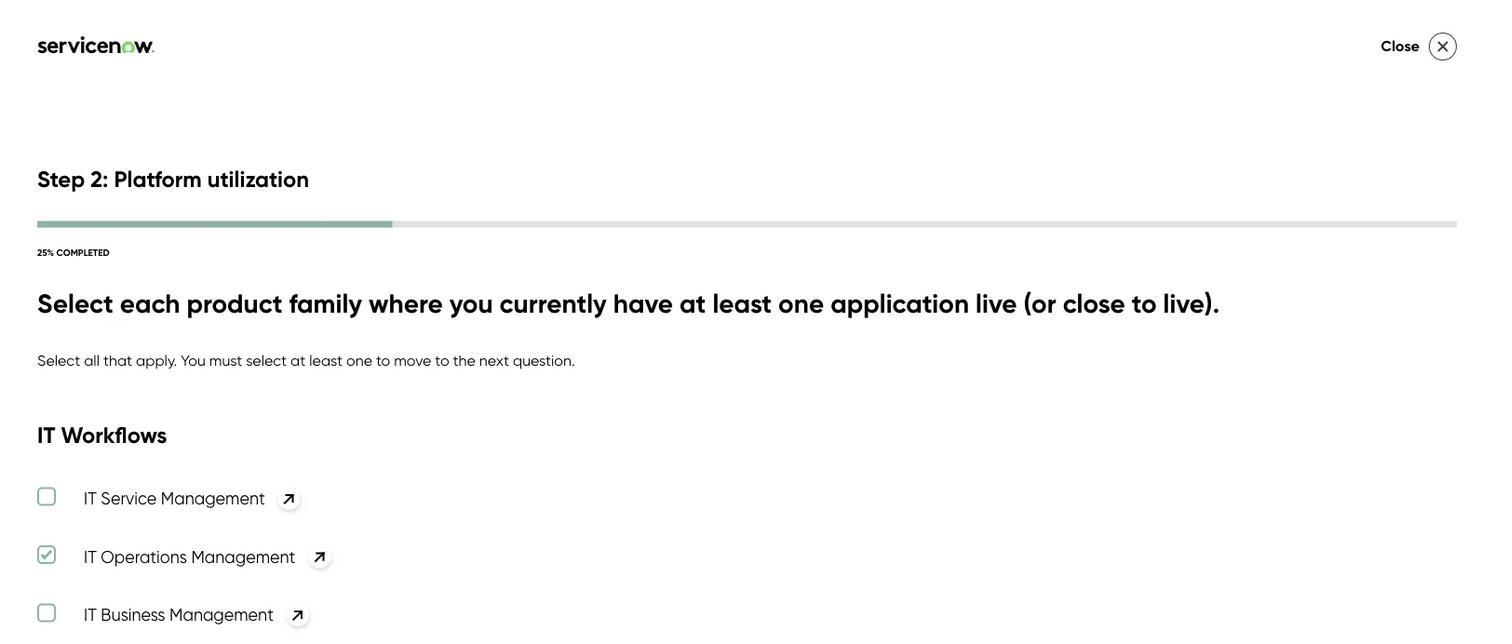 Task type: locate. For each thing, give the bounding box(es) containing it.
it left business
[[84, 605, 97, 625]]

2 select from the top
[[37, 352, 80, 370]]

it service management
[[84, 488, 265, 509]]

team
[[1262, 204, 1374, 259]]

1 horizontal spatial platform
[[1076, 204, 1251, 259]]

2 vertical spatial management
[[169, 605, 274, 625]]

0 horizontal spatial one
[[346, 352, 372, 370]]

1 vertical spatial select
[[37, 352, 80, 370]]

must
[[209, 352, 242, 370]]

management up it operations management
[[161, 488, 265, 509]]

product
[[187, 287, 283, 320]]

1 vertical spatial platform
[[1076, 204, 1251, 259]]

0 vertical spatial management
[[161, 488, 265, 509]]

live
[[976, 287, 1017, 320]]

it left workflows
[[37, 421, 55, 449]]

to left move at the left bottom of the page
[[376, 352, 390, 370]]

0 horizontal spatial at
[[291, 352, 306, 370]]

platform inside servicenow platform team estimator
[[1076, 204, 1251, 259]]

service
[[101, 488, 157, 509]]

to left 'the'
[[435, 352, 449, 370]]

25% completed
[[37, 246, 110, 258]]

management
[[161, 488, 265, 509], [191, 547, 295, 567], [169, 605, 274, 625]]

you
[[449, 287, 493, 320]]

0 vertical spatial select
[[37, 287, 113, 320]]

select for select each product family where you currently have at least one application live (or close to live).
[[37, 287, 113, 320]]

2:
[[91, 165, 108, 193]]

workflows
[[61, 421, 167, 449]]

to left live).
[[1132, 287, 1157, 320]]

1 horizontal spatial at
[[680, 287, 706, 320]]

1 vertical spatial management
[[191, 547, 295, 567]]

estimator
[[822, 262, 1018, 317]]

servicenow
[[822, 204, 1065, 259]]

it for it service management
[[84, 488, 97, 509]]

it left operations
[[84, 547, 97, 567]]

management up the it business management
[[191, 547, 295, 567]]

it left service
[[84, 488, 97, 509]]

platform right 2:
[[114, 165, 202, 193]]

it
[[37, 421, 55, 449], [84, 488, 97, 509], [84, 547, 97, 567], [84, 605, 97, 625]]

at
[[680, 287, 706, 320], [291, 352, 306, 370]]

the
[[453, 352, 476, 370]]

one
[[779, 287, 824, 320], [346, 352, 372, 370]]

select
[[246, 352, 287, 370]]

platform
[[114, 165, 202, 193], [1076, 204, 1251, 259]]

0 horizontal spatial least
[[309, 352, 343, 370]]

move
[[394, 352, 431, 370]]

1 select from the top
[[37, 287, 113, 320]]

management down it operations management
[[169, 605, 274, 625]]

have
[[613, 287, 673, 320]]

select down "25% completed" in the top left of the page
[[37, 287, 113, 320]]

operations
[[101, 547, 187, 567]]

0 vertical spatial one
[[779, 287, 824, 320]]

completed
[[56, 246, 110, 258]]

at right "select"
[[291, 352, 306, 370]]

utilization
[[207, 165, 309, 193]]

select left all
[[37, 352, 80, 370]]

1 vertical spatial at
[[291, 352, 306, 370]]

0 horizontal spatial platform
[[114, 165, 202, 193]]

at right have
[[680, 287, 706, 320]]

it workflows
[[37, 421, 167, 449]]

select
[[37, 287, 113, 320], [37, 352, 80, 370]]

least
[[713, 287, 772, 320], [309, 352, 343, 370]]

management for it operations management
[[191, 547, 295, 567]]

1 horizontal spatial least
[[713, 287, 772, 320]]

management for it business management
[[169, 605, 274, 625]]

platform up live).
[[1076, 204, 1251, 259]]

it for it operations management
[[84, 547, 97, 567]]

to
[[1132, 287, 1157, 320], [376, 352, 390, 370], [435, 352, 449, 370]]

family
[[289, 287, 362, 320]]

step
[[37, 165, 85, 193]]

select each product family where you currently have at least one application live (or close to live).
[[37, 287, 1220, 320]]

step 2: platform utilization
[[37, 165, 309, 193]]

that
[[103, 352, 132, 370]]

business
[[101, 605, 165, 625]]

(or
[[1024, 287, 1057, 320]]



Task type: vqa. For each thing, say whether or not it's contained in the screenshot.
product
yes



Task type: describe. For each thing, give the bounding box(es) containing it.
25%
[[37, 246, 54, 258]]

it for it business management
[[84, 605, 97, 625]]

close
[[1381, 37, 1420, 55]]

0 vertical spatial platform
[[114, 165, 202, 193]]

1 horizontal spatial to
[[435, 352, 449, 370]]

question.
[[513, 352, 575, 370]]

next
[[479, 352, 509, 370]]

1 horizontal spatial one
[[779, 287, 824, 320]]

0 vertical spatial least
[[713, 287, 772, 320]]

application
[[831, 287, 969, 320]]

1 vertical spatial one
[[346, 352, 372, 370]]

2 horizontal spatial to
[[1132, 287, 1157, 320]]

currently
[[500, 287, 607, 320]]

it operations management
[[84, 547, 295, 567]]

it business management
[[84, 605, 274, 625]]

0 horizontal spatial to
[[376, 352, 390, 370]]

where
[[369, 287, 443, 320]]

select all that apply. you must select at least one to move to the next question.
[[37, 352, 575, 370]]

you
[[181, 352, 206, 370]]

1 vertical spatial least
[[309, 352, 343, 370]]

apply.
[[136, 352, 177, 370]]

select for select all that apply. you must select at least one to move to the next question.
[[37, 352, 80, 370]]

servicenow platform team estimator
[[822, 204, 1374, 317]]

it for it workflows
[[37, 421, 55, 449]]

close
[[1063, 287, 1126, 320]]

each
[[120, 287, 180, 320]]

all
[[84, 352, 100, 370]]

0 vertical spatial at
[[680, 287, 706, 320]]

live).
[[1164, 287, 1220, 320]]

management for it service management
[[161, 488, 265, 509]]



